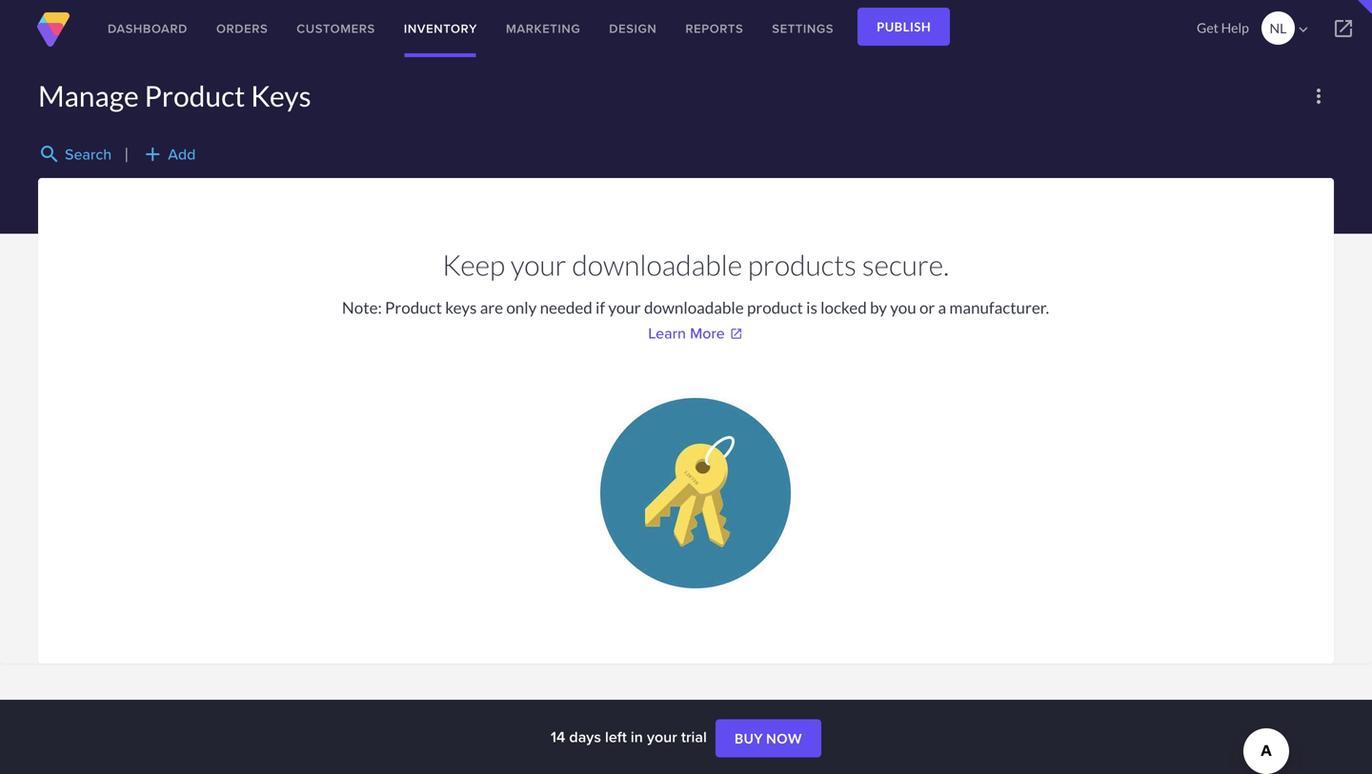 Task type: locate. For each thing, give the bounding box(es) containing it.
14 days left in your trial
[[551, 726, 711, 749]]

add
[[168, 143, 196, 165]]

1 horizontal spatial product
[[385, 298, 442, 318]]

you
[[891, 298, 917, 318]]

your right in
[[647, 726, 678, 749]]

product for keys
[[144, 79, 245, 113]]

0 horizontal spatial your
[[511, 248, 567, 282]]

product up add
[[144, 79, 245, 113]]

oops! you don't have any product keys yet. image
[[601, 399, 791, 589]]

your inside note: product keys are only needed if your downloadable product is locked by you or a manufacturer. learn more
[[609, 298, 641, 318]]

2 horizontal spatial your
[[647, 726, 678, 749]]

more_vert
[[1308, 85, 1331, 108]]

product
[[144, 79, 245, 113], [385, 298, 442, 318]]

manufacturer.
[[950, 298, 1050, 318]]

dashboard
[[108, 20, 188, 38]]

your
[[511, 248, 567, 282], [609, 298, 641, 318], [647, 726, 678, 749]]

manage product keys
[[38, 79, 311, 113]]

help
[[1222, 20, 1249, 36]]

2 vertical spatial your
[[647, 726, 678, 749]]

product left keys at the top left
[[385, 298, 442, 318]]

0 vertical spatial product
[[144, 79, 245, 113]]

needed
[[540, 298, 593, 318]]

or
[[920, 298, 935, 318]]

your up only
[[511, 248, 567, 282]]

0 horizontal spatial product
[[144, 79, 245, 113]]

products
[[748, 248, 857, 282]]

buy now link
[[716, 720, 822, 758]]

1 horizontal spatial your
[[609, 298, 641, 318]]

trial
[[681, 726, 707, 749]]

are
[[480, 298, 503, 318]]

get help
[[1197, 20, 1249, 36]]

by
[[870, 298, 887, 318]]

your right 'if'
[[609, 298, 641, 318]]

inventory
[[404, 20, 478, 38]]

a
[[938, 298, 947, 318]]

1 vertical spatial your
[[609, 298, 641, 318]]

product inside note: product keys are only needed if your downloadable product is locked by you or a manufacturer. learn more
[[385, 298, 442, 318]]

14
[[551, 726, 566, 749]]

downloadable up note: product keys are only needed if your downloadable product is locked by you or a manufacturer. learn more
[[572, 248, 743, 282]]

publish button
[[858, 8, 951, 46]]

downloadable
[[572, 248, 743, 282], [644, 298, 744, 318]]

nl 
[[1270, 20, 1312, 38]]

search
[[65, 143, 112, 165]]

|
[[124, 144, 129, 163]]

keys
[[251, 79, 311, 113]]

1 vertical spatial downloadable
[[644, 298, 744, 318]]

downloadable up learn more link
[[644, 298, 744, 318]]

buy
[[735, 731, 763, 747]]

if
[[596, 298, 605, 318]]

dashboard link
[[93, 0, 202, 57]]

1 vertical spatial product
[[385, 298, 442, 318]]

keep
[[442, 248, 505, 282]]

keys
[[445, 298, 477, 318]]

note:
[[342, 298, 382, 318]]

0 vertical spatial your
[[511, 248, 567, 282]]

add
[[141, 143, 164, 166]]

get
[[1197, 20, 1219, 36]]

more
[[690, 322, 725, 345]]



Task type: vqa. For each thing, say whether or not it's contained in the screenshot.
the "your" to the middle
yes



Task type: describe. For each thing, give the bounding box(es) containing it.
marketing
[[506, 20, 581, 38]]

learn more link
[[648, 322, 743, 345]]

locked
[[821, 298, 867, 318]]

add add
[[141, 143, 196, 166]]

 link
[[1315, 0, 1373, 57]]

left
[[605, 726, 627, 749]]

orders
[[216, 20, 268, 38]]

learn
[[648, 322, 686, 345]]

search search
[[38, 143, 112, 166]]

nl
[[1270, 20, 1287, 36]]

0 vertical spatial downloadable
[[572, 248, 743, 282]]

downloadable inside note: product keys are only needed if your downloadable product is locked by you or a manufacturer. learn more
[[644, 298, 744, 318]]

customers
[[297, 20, 375, 38]]

only
[[506, 298, 537, 318]]

secure.
[[862, 248, 949, 282]]

now
[[767, 731, 803, 747]]

product
[[747, 298, 803, 318]]

note: product keys are only needed if your downloadable product is locked by you or a manufacturer. learn more
[[342, 298, 1050, 345]]

search
[[38, 143, 61, 166]]


[[1333, 17, 1355, 40]]

publish
[[877, 19, 932, 34]]

in
[[631, 726, 643, 749]]

product for keys
[[385, 298, 442, 318]]

days
[[569, 726, 601, 749]]

keep your downloadable products secure.
[[442, 248, 949, 282]]

design
[[609, 20, 657, 38]]

is
[[807, 298, 818, 318]]

buy now
[[735, 731, 803, 747]]

more_vert button
[[1304, 81, 1335, 112]]

reports
[[686, 20, 744, 38]]


[[1295, 21, 1312, 38]]

settings
[[772, 20, 834, 38]]

manage
[[38, 79, 139, 113]]



